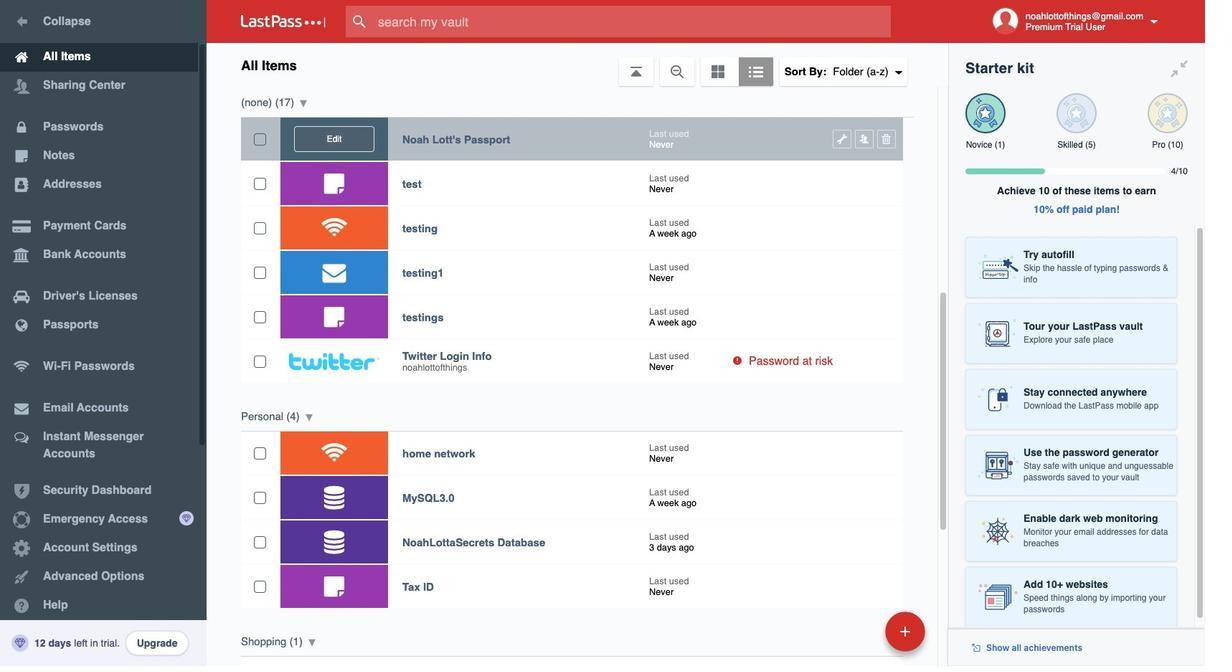 Task type: vqa. For each thing, say whether or not it's contained in the screenshot.
Search My Vault text field
yes



Task type: describe. For each thing, give the bounding box(es) containing it.
new item navigation
[[787, 608, 934, 667]]

vault options navigation
[[207, 43, 949, 86]]

new item element
[[787, 611, 931, 652]]

lastpass image
[[241, 15, 326, 28]]

Search search field
[[346, 6, 919, 37]]



Task type: locate. For each thing, give the bounding box(es) containing it.
search my vault text field
[[346, 6, 919, 37]]

main navigation navigation
[[0, 0, 207, 667]]



